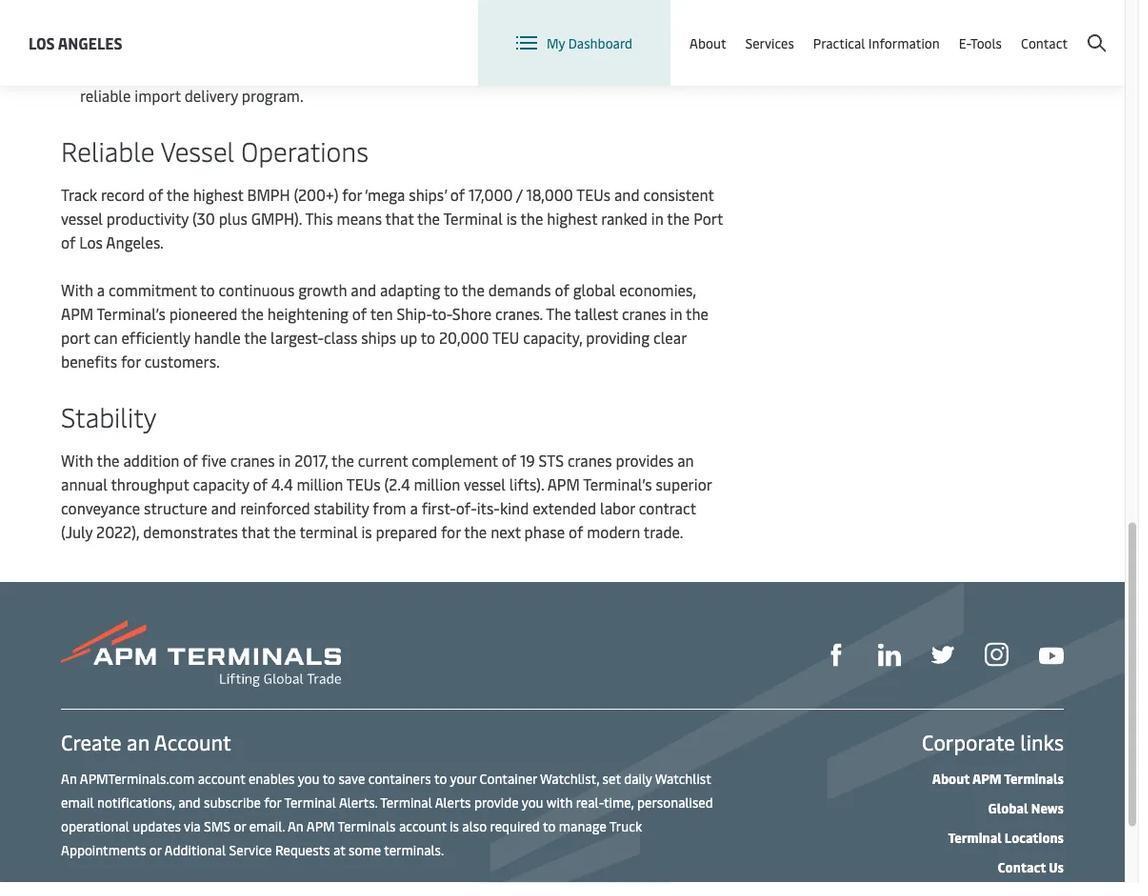 Task type: vqa. For each thing, say whether or not it's contained in the screenshot.
'(Institute'
no



Task type: describe. For each thing, give the bounding box(es) containing it.
trade.
[[644, 522, 684, 542]]

stability
[[314, 498, 369, 519]]

handle
[[194, 327, 241, 348]]

4.4
[[271, 474, 293, 495]]

of left 4.4
[[253, 474, 268, 495]]

operational
[[61, 817, 130, 835]]

cranes.
[[496, 304, 543, 324]]

additional
[[164, 841, 226, 859]]

1 horizontal spatial an
[[288, 817, 304, 835]]

instagram image
[[986, 643, 1009, 667]]

demonstrates
[[143, 522, 238, 542]]

the down 'consistent'
[[667, 208, 690, 229]]

to up to-
[[444, 280, 459, 300]]

1 horizontal spatial you
[[522, 793, 544, 811]]

continuous
[[219, 280, 295, 300]]

lifts).
[[510, 474, 544, 495]]

to left save
[[323, 769, 336, 787]]

terminal's inside with the addition of five cranes in 2017, the current complement of 19 sts cranes provides an annual throughput capacity of 4.4 million teus (2.4 million vessel lifts). apm terminal's superior conveyance structure and reinforced stability from a first-of-its-kind extended labor contract (july 2022), demonstrates that the terminal is prepared for the next phase of modern trade.
[[583, 474, 653, 495]]

terminals.
[[384, 841, 444, 859]]

about apm terminals link
[[933, 769, 1065, 787]]

links
[[1021, 728, 1065, 756]]

los angeles
[[29, 32, 123, 53]]

dashboard
[[569, 34, 633, 52]]

some
[[349, 841, 381, 859]]

and inside track record of the highest bmph (200+) for 'mega ships' of 17,000 / 18,000 teus and consistent vessel productivity (30 plus gmph). this means that the terminal is the highest ranked in the port of los angeles.
[[615, 184, 640, 205]]

global
[[573, 280, 616, 300]]

enables
[[249, 769, 295, 787]]

news
[[1032, 799, 1065, 817]]

a inside with a commitment to continuous growth and adapting to the demands of global economies, apm terminal's pioneered the heightening of ten ship-to-shore cranes. the tallest cranes in the port can efficiently handle the largest-class ships up to 20,000 teu capacity, providing clear benefits for customers.
[[97, 280, 105, 300]]

apm down corporate links
[[973, 769, 1002, 787]]

minutes
[[412, 30, 468, 51]]

vessel
[[161, 132, 235, 168]]

record
[[101, 184, 145, 205]]

email.
[[249, 817, 285, 835]]

operations
[[241, 132, 369, 168]]

sms
[[204, 817, 231, 835]]

of left 19
[[502, 450, 517, 471]]

youtube image
[[1040, 648, 1065, 665]]

ships
[[361, 327, 397, 348]]

growth
[[298, 280, 347, 300]]

create an account
[[61, 728, 231, 756]]

demands
[[489, 280, 551, 300]]

0 horizontal spatial cranes
[[230, 450, 275, 471]]

of down extended
[[569, 522, 584, 542]]

largest-
[[271, 327, 324, 348]]

e-
[[960, 34, 971, 52]]

the down /
[[521, 208, 544, 229]]

are for transactions
[[300, 30, 322, 51]]

0 vertical spatial highest
[[193, 184, 244, 205]]

reliable
[[61, 132, 155, 168]]

benefits
[[61, 351, 117, 372]]

that inside track record of the highest bmph (200+) for 'mega ships' of 17,000 / 18,000 teus and consistent vessel productivity (30 plus gmph). this means that the terminal is the highest ranked in the port of los angeles.
[[386, 208, 414, 229]]

for inside with the addition of five cranes in 2017, the current complement of 19 sts cranes provides an annual throughput capacity of 4.4 million teus (2.4 million vessel lifts). apm terminal's superior conveyance structure and reinforced stability from a first-of-its-kind extended labor contract (july 2022), demonstrates that the terminal is prepared for the next phase of modern trade.
[[441, 522, 461, 542]]

0 vertical spatial import
[[178, 61, 224, 82]]

apm inside with a commitment to continuous growth and adapting to the demands of global economies, apm terminal's pioneered the heightening of ten ship-to-shore cranes. the tallest cranes in the port can efficiently handle the largest-class ships up to 20,000 teu capacity, providing clear benefits for customers.
[[61, 304, 93, 324]]

vessel inside with the addition of five cranes in 2017, the current complement of 19 sts cranes provides an annual throughput capacity of 4.4 million teus (2.4 million vessel lifts). apm terminal's superior conveyance structure and reinforced stability from a first-of-its-kind extended labor contract (july 2022), demonstrates that the terminal is prepared for the next phase of modern trade.
[[464, 474, 506, 495]]

real-
[[576, 793, 604, 811]]

its-
[[477, 498, 500, 519]]

providing
[[586, 327, 650, 348]]

email
[[61, 793, 94, 811]]

0 vertical spatial account
[[198, 769, 245, 787]]

capacity
[[193, 474, 249, 495]]

labor
[[601, 498, 636, 519]]

transactions
[[211, 30, 296, 51]]

teus inside track record of the highest bmph (200+) for 'mega ships' of 17,000 / 18,000 teus and consistent vessel productivity (30 plus gmph). this means that the terminal is the highest ranked in the port of los angeles.
[[577, 184, 611, 205]]

time,
[[604, 793, 634, 811]]

a inside with the addition of five cranes in 2017, the current complement of 19 sts cranes provides an annual throughput capacity of 4.4 million teus (2.4 million vessel lifts). apm terminal's superior conveyance structure and reinforced stability from a first-of-its-kind extended labor contract (july 2022), demonstrates that the terminal is prepared for the next phase of modern trade.
[[410, 498, 418, 519]]

1 vertical spatial import
[[135, 85, 181, 106]]

corporate
[[923, 728, 1016, 756]]

updates
[[133, 817, 181, 835]]

create
[[61, 728, 122, 756]]

companies
[[466, 61, 539, 82]]

20,000
[[439, 327, 489, 348]]

of inside about 80% of import appointments are kept by trucking companies offering sustainable and reliable import delivery program.
[[159, 61, 174, 82]]

economies,
[[620, 280, 696, 300]]

requests
[[275, 841, 330, 859]]

teu
[[493, 327, 520, 348]]

0 horizontal spatial you
[[298, 769, 320, 787]]

current
[[358, 450, 408, 471]]

ten
[[371, 304, 393, 324]]

container
[[480, 769, 538, 787]]

/
[[517, 184, 523, 205]]

of right '75%'
[[157, 30, 172, 51]]

five
[[202, 450, 227, 471]]

watchlist
[[655, 769, 712, 787]]

terminal locations
[[949, 828, 1065, 846]]

cranes inside with a commitment to continuous growth and adapting to the demands of global economies, apm terminal's pioneered the heightening of ten ship-to-shore cranes. the tallest cranes in the port can efficiently handle the largest-class ships up to 20,000 teu capacity, providing clear benefits for customers.
[[622, 304, 667, 324]]

an apmterminals.com account enables you to save containers to your container watchlist, set daily watchlist email notifications, and subscribe for terminal alerts. terminal alerts provide you with real-time, personalised operational updates via sms or email. an apm terminals account is also required to manage truck appointments or additional service requests at some terminals.
[[61, 769, 714, 859]]

in inside track record of the highest bmph (200+) for 'mega ships' of 17,000 / 18,000 teus and consistent vessel productivity (30 plus gmph). this means that the terminal is the highest ranked in the port of los angeles.
[[652, 208, 664, 229]]

delivery
[[185, 85, 238, 106]]

the up clear
[[686, 304, 709, 324]]

set
[[603, 769, 621, 787]]

the up "productivity"
[[167, 184, 189, 205]]

los inside track record of the highest bmph (200+) for 'mega ships' of 17,000 / 18,000 teus and consistent vessel productivity (30 plus gmph). this means that the terminal is the highest ranked in the port of los angeles.
[[79, 232, 103, 253]]

the left "my"
[[517, 30, 540, 51]]

with for with the addition of five cranes in 2017, the current complement of 19 sts cranes provides an annual throughput capacity of 4.4 million teus (2.4 million vessel lifts). apm terminal's superior conveyance structure and reinforced stability from a first-of-its-kind extended labor contract (july 2022), demonstrates that the terminal is prepared for the next phase of modern trade.
[[61, 450, 93, 471]]

conveyance
[[61, 498, 140, 519]]

within
[[471, 30, 514, 51]]

the
[[546, 304, 572, 324]]

kind
[[500, 498, 529, 519]]

containers
[[369, 769, 432, 787]]

commitment
[[109, 280, 197, 300]]

teus inside with the addition of five cranes in 2017, the current complement of 19 sts cranes provides an annual throughput capacity of 4.4 million teus (2.4 million vessel lifts). apm terminal's superior conveyance structure and reinforced stability from a first-of-its-kind extended labor contract (july 2022), demonstrates that the terminal is prepared for the next phase of modern trade.
[[347, 474, 381, 495]]

angeles
[[58, 32, 123, 53]]

60
[[390, 30, 409, 51]]

are for appointments
[[327, 61, 349, 82]]

provides
[[616, 450, 674, 471]]

of left five
[[183, 450, 198, 471]]

terminal down global news link
[[949, 828, 1002, 846]]

the up shore at the left
[[462, 280, 485, 300]]

the down reinforced
[[274, 522, 296, 542]]

from
[[373, 498, 407, 519]]

to left your
[[435, 769, 447, 787]]

0 horizontal spatial an
[[61, 769, 77, 787]]

prepared
[[376, 522, 438, 542]]

about for about apm terminals
[[933, 769, 971, 787]]

sts
[[539, 450, 564, 471]]

facebook image
[[825, 644, 848, 667]]

of up "productivity"
[[149, 184, 163, 205]]

1 horizontal spatial cranes
[[568, 450, 613, 471]]

shape link
[[825, 641, 848, 667]]

terminal down enables
[[284, 793, 336, 811]]

with the addition of five cranes in 2017, the current complement of 19 sts cranes provides an annual throughput capacity of 4.4 million teus (2.4 million vessel lifts). apm terminal's superior conveyance structure and reinforced stability from a first-of-its-kind extended labor contract (july 2022), demonstrates that the terminal is prepared for the next phase of modern trade.
[[61, 450, 712, 542]]

of-
[[456, 498, 477, 519]]

apm inside with the addition of five cranes in 2017, the current complement of 19 sts cranes provides an annual throughput capacity of 4.4 million teus (2.4 million vessel lifts). apm terminal's superior conveyance structure and reinforced stability from a first-of-its-kind extended labor contract (july 2022), demonstrates that the terminal is prepared for the next phase of modern trade.
[[548, 474, 580, 495]]

reinforced
[[240, 498, 310, 519]]

with for with a commitment to continuous growth and adapting to the demands of global economies, apm terminal's pioneered the heightening of ten ship-to-shore cranes. the tallest cranes in the port can efficiently handle the largest-class ships up to 20,000 teu capacity, providing clear benefits for customers.
[[61, 280, 93, 300]]

that inside with the addition of five cranes in 2017, the current complement of 19 sts cranes provides an annual throughput capacity of 4.4 million teus (2.4 million vessel lifts). apm terminal's superior conveyance structure and reinforced stability from a first-of-its-kind extended labor contract (july 2022), demonstrates that the terminal is prepared for the next phase of modern trade.
[[242, 522, 270, 542]]

capacity,
[[523, 327, 583, 348]]

consistent
[[644, 184, 715, 205]]

customers.
[[145, 351, 219, 372]]

you tube link
[[1040, 642, 1065, 666]]

apmt footer logo image
[[61, 621, 341, 687]]

bmph
[[247, 184, 290, 205]]

(30
[[193, 208, 215, 229]]

watchlist,
[[540, 769, 600, 787]]

service
[[229, 841, 272, 859]]

than
[[355, 30, 387, 51]]

and inside about 80% of import appointments are kept by trucking companies offering sustainable and reliable import delivery program.
[[684, 61, 710, 82]]

us
[[1050, 858, 1065, 876]]

total
[[175, 30, 208, 51]]



Task type: locate. For each thing, give the bounding box(es) containing it.
1 vertical spatial or
[[149, 841, 162, 859]]

0 horizontal spatial a
[[97, 280, 105, 300]]

you right enables
[[298, 769, 320, 787]]

0 horizontal spatial highest
[[193, 184, 244, 205]]

terminal.
[[543, 30, 605, 51]]

apm up port
[[61, 304, 93, 324]]

my dashboard button
[[517, 0, 633, 86]]

class
[[324, 327, 358, 348]]

next
[[491, 522, 521, 542]]

in inside with a commitment to continuous growth and adapting to the demands of global economies, apm terminal's pioneered the heightening of ten ship-to-shore cranes. the tallest cranes in the port can efficiently handle the largest-class ships up to 20,000 teu capacity, providing clear benefits for customers.
[[671, 304, 683, 324]]

teus
[[577, 184, 611, 205], [347, 474, 381, 495]]

0 horizontal spatial is
[[362, 522, 372, 542]]

at
[[334, 841, 346, 859]]

subscribe
[[204, 793, 261, 811]]

(july
[[61, 522, 93, 542]]

import
[[178, 61, 224, 82], [135, 85, 181, 106]]

manage
[[559, 817, 607, 835]]

e-tools button
[[960, 0, 1003, 86]]

alerts.
[[339, 793, 378, 811]]

0 horizontal spatial an
[[127, 728, 150, 756]]

for down enables
[[264, 793, 282, 811]]

terminals
[[1005, 769, 1065, 787], [338, 817, 396, 835]]

million down 2017,
[[297, 474, 343, 495]]

is down 'stability'
[[362, 522, 372, 542]]

million up first-
[[414, 474, 461, 495]]

is left also
[[450, 817, 459, 835]]

global news
[[989, 799, 1065, 817]]

contact for contact us
[[998, 858, 1047, 876]]

1 horizontal spatial highest
[[547, 208, 598, 229]]

account up terminals.
[[399, 817, 447, 835]]

is inside an apmterminals.com account enables you to save containers to your container watchlist, set daily watchlist email notifications, and subscribe for terminal alerts. terminal alerts provide you with real-time, personalised operational updates via sms or email. an apm terminals account is also required to manage truck appointments or additional service requests at some terminals.
[[450, 817, 459, 835]]

with a commitment to continuous growth and adapting to the demands of global economies, apm terminal's pioneered the heightening of ten ship-to-shore cranes. the tallest cranes in the port can efficiently handle the largest-class ships up to 20,000 teu capacity, providing clear benefits for customers.
[[61, 280, 709, 372]]

via
[[184, 817, 201, 835]]

teus up the 'ranked'
[[577, 184, 611, 205]]

provide
[[475, 793, 519, 811]]

1 vertical spatial are
[[327, 61, 349, 82]]

1 vertical spatial global
[[989, 799, 1029, 817]]

addition
[[123, 450, 179, 471]]

the down ships'
[[418, 208, 440, 229]]

about down the corporate
[[933, 769, 971, 787]]

is down /
[[507, 208, 517, 229]]

linkedin image
[[879, 644, 902, 667]]

a
[[97, 280, 105, 300], [410, 498, 418, 519]]

vessel down track
[[61, 208, 103, 229]]

the down 'of-'
[[464, 522, 487, 542]]

cranes down economies,
[[622, 304, 667, 324]]

terminals up some
[[338, 817, 396, 835]]

tools
[[971, 34, 1003, 52]]

with up port
[[61, 280, 93, 300]]

0 vertical spatial terminal's
[[97, 304, 166, 324]]

information
[[869, 34, 940, 52]]

annual
[[61, 474, 108, 495]]

0 vertical spatial global
[[963, 18, 1007, 38]]

alerts
[[435, 793, 471, 811]]

offering
[[543, 61, 598, 82]]

with
[[61, 280, 93, 300], [61, 450, 93, 471]]

0 vertical spatial terminals
[[1005, 769, 1065, 787]]

0 horizontal spatial terminals
[[338, 817, 396, 835]]

about
[[80, 30, 122, 51], [690, 34, 727, 52], [80, 61, 122, 82], [933, 769, 971, 787]]

0 vertical spatial with
[[61, 280, 93, 300]]

for down efficiently in the top of the page
[[121, 351, 141, 372]]

of right ships'
[[451, 184, 465, 205]]

1 with from the top
[[61, 280, 93, 300]]

2 vertical spatial in
[[279, 450, 291, 471]]

0 horizontal spatial terminal's
[[97, 304, 166, 324]]

adapting
[[380, 280, 441, 300]]

(2.4
[[385, 474, 410, 495]]

1 horizontal spatial an
[[678, 450, 694, 471]]

1 vertical spatial with
[[61, 450, 93, 471]]

about 75% of total transactions are less than 60 minutes within the terminal.
[[80, 30, 605, 51]]

0 horizontal spatial vessel
[[61, 208, 103, 229]]

efficiently
[[121, 327, 190, 348]]

1 vertical spatial an
[[127, 728, 150, 756]]

of down track
[[61, 232, 76, 253]]

1 vertical spatial is
[[362, 522, 372, 542]]

1 horizontal spatial that
[[386, 208, 414, 229]]

of left ten
[[353, 304, 367, 324]]

17,000
[[469, 184, 513, 205]]

tallest
[[575, 304, 619, 324]]

and down capacity
[[211, 498, 237, 519]]

1 horizontal spatial a
[[410, 498, 418, 519]]

less
[[325, 30, 352, 51]]

for inside track record of the highest bmph (200+) for 'mega ships' of 17,000 / 18,000 teus and consistent vessel productivity (30 plus gmph). this means that the terminal is the highest ranked in the port of los angeles.
[[342, 184, 362, 205]]

superior
[[656, 474, 712, 495]]

terminals up global news
[[1005, 769, 1065, 787]]

teus down current
[[347, 474, 381, 495]]

1 vertical spatial a
[[410, 498, 418, 519]]

pioneered
[[170, 304, 238, 324]]

los angeles link
[[29, 31, 123, 55]]

1 horizontal spatial terminal's
[[583, 474, 653, 495]]

import up delivery
[[178, 61, 224, 82]]

is inside with the addition of five cranes in 2017, the current complement of 19 sts cranes provides an annual throughput capacity of 4.4 million teus (2.4 million vessel lifts). apm terminal's superior conveyance structure and reinforced stability from a first-of-its-kind extended labor contract (july 2022), demonstrates that the terminal is prepared for the next phase of modern trade.
[[362, 522, 372, 542]]

terminal's inside with a commitment to continuous growth and adapting to the demands of global economies, apm terminal's pioneered the heightening of ten ship-to-shore cranes. the tallest cranes in the port can efficiently handle the largest-class ships up to 20,000 teu capacity, providing clear benefits for customers.
[[97, 304, 166, 324]]

2 horizontal spatial in
[[671, 304, 683, 324]]

about up "reliable"
[[80, 61, 122, 82]]

import down 80%
[[135, 85, 181, 106]]

up
[[400, 327, 418, 348]]

and inside an apmterminals.com account enables you to save containers to your container watchlist, set daily watchlist email notifications, and subscribe for terminal alerts. terminal alerts provide you with real-time, personalised operational updates via sms or email. an apm terminals account is also required to manage truck appointments or additional service requests at some terminals.
[[178, 793, 201, 811]]

apm up requests at left bottom
[[307, 817, 335, 835]]

or
[[234, 817, 246, 835], [149, 841, 162, 859]]

(200+)
[[294, 184, 339, 205]]

about for about 80% of import appointments are kept by trucking companies offering sustainable and reliable import delivery program.
[[80, 61, 122, 82]]

2022),
[[96, 522, 139, 542]]

los left angeles
[[29, 32, 55, 53]]

an up "email"
[[61, 769, 77, 787]]

personalised
[[638, 793, 714, 811]]

2 million from the left
[[414, 474, 461, 495]]

are left less
[[300, 30, 322, 51]]

track record of the highest bmph (200+) for 'mega ships' of 17,000 / 18,000 teus and consistent vessel productivity (30 plus gmph). this means that the terminal is the highest ranked in the port of los angeles.
[[61, 184, 723, 253]]

1 horizontal spatial vessel
[[464, 474, 506, 495]]

you left with
[[522, 793, 544, 811]]

0 vertical spatial is
[[507, 208, 517, 229]]

0 horizontal spatial account
[[198, 769, 245, 787]]

of right 80%
[[159, 61, 174, 82]]

terminal's up the labor
[[583, 474, 653, 495]]

1 vertical spatial teus
[[347, 474, 381, 495]]

apm
[[61, 304, 93, 324], [548, 474, 580, 495], [973, 769, 1002, 787], [307, 817, 335, 835]]

1 vertical spatial contact
[[998, 858, 1047, 876]]

0 vertical spatial or
[[234, 817, 246, 835]]

0 vertical spatial an
[[61, 769, 77, 787]]

the right 2017,
[[332, 450, 355, 471]]

and up via
[[178, 793, 201, 811]]

gmph).
[[251, 208, 302, 229]]

about left services popup button
[[690, 34, 727, 52]]

0 vertical spatial in
[[652, 208, 664, 229]]

program.
[[242, 85, 304, 106]]

can
[[94, 327, 118, 348]]

that down reinforced
[[242, 522, 270, 542]]

required
[[490, 817, 540, 835]]

1 vertical spatial terminals
[[338, 817, 396, 835]]

apmterminals.com
[[80, 769, 195, 787]]

for inside an apmterminals.com account enables you to save containers to your container watchlist, set daily watchlist email notifications, and subscribe for terminal alerts. terminal alerts provide you with real-time, personalised operational updates via sms or email. an apm terminals account is also required to manage truck appointments or additional service requests at some terminals.
[[264, 793, 282, 811]]

1 horizontal spatial account
[[399, 817, 447, 835]]

to-
[[432, 304, 453, 324]]

a up can
[[97, 280, 105, 300]]

1 horizontal spatial terminals
[[1005, 769, 1065, 787]]

shore
[[453, 304, 492, 324]]

my
[[547, 34, 565, 52]]

heightening
[[268, 304, 349, 324]]

highest down 18,000
[[547, 208, 598, 229]]

in up 4.4
[[279, 450, 291, 471]]

and up ten
[[351, 280, 377, 300]]

1 horizontal spatial million
[[414, 474, 461, 495]]

to up pioneered
[[200, 280, 215, 300]]

los left angeles.
[[79, 232, 103, 253]]

and inside with the addition of five cranes in 2017, the current complement of 19 sts cranes provides an annual throughput capacity of 4.4 million teus (2.4 million vessel lifts). apm terminal's superior conveyance structure and reinforced stability from a first-of-its-kind extended labor contract (july 2022), demonstrates that the terminal is prepared for the next phase of modern trade.
[[211, 498, 237, 519]]

linkedin__x28_alt_x29__3_ link
[[879, 641, 902, 667]]

1 vertical spatial terminal's
[[583, 474, 653, 495]]

1 vertical spatial los
[[79, 232, 103, 253]]

practical information
[[814, 34, 940, 52]]

global news link
[[989, 799, 1065, 817]]

cranes up 4.4
[[230, 450, 275, 471]]

1 vertical spatial vessel
[[464, 474, 506, 495]]

global for global news
[[989, 799, 1029, 817]]

1 vertical spatial that
[[242, 522, 270, 542]]

1 vertical spatial highest
[[547, 208, 598, 229]]

1 horizontal spatial teus
[[577, 184, 611, 205]]

by
[[386, 61, 402, 82]]

are
[[300, 30, 322, 51], [327, 61, 349, 82]]

are left kept
[[327, 61, 349, 82]]

1 vertical spatial account
[[399, 817, 447, 835]]

account up subscribe
[[198, 769, 245, 787]]

cranes right sts
[[568, 450, 613, 471]]

for inside with a commitment to continuous growth and adapting to the demands of global economies, apm terminal's pioneered the heightening of ten ship-to-shore cranes. the tallest cranes in the port can efficiently handle the largest-class ships up to 20,000 teu capacity, providing clear benefits for customers.
[[121, 351, 141, 372]]

0 vertical spatial teus
[[577, 184, 611, 205]]

about for about 75% of total transactions are less than 60 minutes within the terminal.
[[80, 30, 122, 51]]

an up requests at left bottom
[[288, 817, 304, 835]]

1 vertical spatial you
[[522, 793, 544, 811]]

terminals inside an apmterminals.com account enables you to save containers to your container watchlist, set daily watchlist email notifications, and subscribe for terminal alerts. terminal alerts provide you with real-time, personalised operational updates via sms or email. an apm terminals account is also required to manage truck appointments or additional service requests at some terminals.
[[338, 817, 396, 835]]

2 horizontal spatial is
[[507, 208, 517, 229]]

global for global menu
[[963, 18, 1007, 38]]

0 horizontal spatial million
[[297, 474, 343, 495]]

about 80% of import appointments are kept by trucking companies offering sustainable and reliable import delivery program.
[[80, 61, 710, 106]]

1 horizontal spatial los
[[79, 232, 103, 253]]

my dashboard
[[547, 34, 633, 52]]

2 with from the top
[[61, 450, 93, 471]]

contact right tools
[[1022, 34, 1068, 52]]

1 horizontal spatial are
[[327, 61, 349, 82]]

about apm terminals
[[933, 769, 1065, 787]]

or right 'sms'
[[234, 817, 246, 835]]

to right up on the left top of page
[[421, 327, 436, 348]]

about inside about 80% of import appointments are kept by trucking companies offering sustainable and reliable import delivery program.
[[80, 61, 122, 82]]

0 vertical spatial los
[[29, 32, 55, 53]]

0 horizontal spatial teus
[[347, 474, 381, 495]]

in inside with the addition of five cranes in 2017, the current complement of 19 sts cranes provides an annual throughput capacity of 4.4 million teus (2.4 million vessel lifts). apm terminal's superior conveyance structure and reinforced stability from a first-of-its-kind extended labor contract (july 2022), demonstrates that the terminal is prepared for the next phase of modern trade.
[[279, 450, 291, 471]]

vessel inside track record of the highest bmph (200+) for 'mega ships' of 17,000 / 18,000 teus and consistent vessel productivity (30 plus gmph). this means that the terminal is the highest ranked in the port of los angeles.
[[61, 208, 103, 229]]

0 vertical spatial contact
[[1022, 34, 1068, 52]]

an
[[61, 769, 77, 787], [288, 817, 304, 835]]

and up the 'ranked'
[[615, 184, 640, 205]]

in down 'consistent'
[[652, 208, 664, 229]]

1 horizontal spatial in
[[652, 208, 664, 229]]

terminal down 17,000
[[444, 208, 503, 229]]

the right the handle
[[244, 327, 267, 348]]

0 vertical spatial you
[[298, 769, 320, 787]]

reliable
[[80, 85, 131, 106]]

0 horizontal spatial los
[[29, 32, 55, 53]]

1 million from the left
[[297, 474, 343, 495]]

0 horizontal spatial or
[[149, 841, 162, 859]]

0 horizontal spatial that
[[242, 522, 270, 542]]

0 vertical spatial that
[[386, 208, 414, 229]]

apm up extended
[[548, 474, 580, 495]]

with inside with the addition of five cranes in 2017, the current complement of 19 sts cranes provides an annual throughput capacity of 4.4 million teus (2.4 million vessel lifts). apm terminal's superior conveyance structure and reinforced stability from a first-of-its-kind extended labor contract (july 2022), demonstrates that the terminal is prepared for the next phase of modern trade.
[[61, 450, 93, 471]]

and right sustainable
[[684, 61, 710, 82]]

you
[[298, 769, 320, 787], [522, 793, 544, 811]]

0 horizontal spatial in
[[279, 450, 291, 471]]

for up means
[[342, 184, 362, 205]]

that down 'mega
[[386, 208, 414, 229]]

in
[[652, 208, 664, 229], [671, 304, 683, 324], [279, 450, 291, 471]]

19
[[520, 450, 535, 471]]

0 vertical spatial vessel
[[61, 208, 103, 229]]

contact down locations
[[998, 858, 1047, 876]]

terminal down containers
[[381, 793, 433, 811]]

apm inside an apmterminals.com account enables you to save containers to your container watchlist, set daily watchlist email notifications, and subscribe for terminal alerts. terminal alerts provide you with real-time, personalised operational updates via sms or email. an apm terminals account is also required to manage truck appointments or additional service requests at some terminals.
[[307, 817, 335, 835]]

1 vertical spatial in
[[671, 304, 683, 324]]

contact button
[[1022, 0, 1068, 86]]

vessel up its-
[[464, 474, 506, 495]]

1 vertical spatial an
[[288, 817, 304, 835]]

are inside about 80% of import appointments are kept by trucking companies offering sustainable and reliable import delivery program.
[[327, 61, 349, 82]]

complement
[[412, 450, 498, 471]]

to
[[200, 280, 215, 300], [444, 280, 459, 300], [421, 327, 436, 348], [323, 769, 336, 787], [435, 769, 447, 787], [543, 817, 556, 835]]

sustainable
[[602, 61, 681, 82]]

an up superior on the right of the page
[[678, 450, 694, 471]]

for down first-
[[441, 522, 461, 542]]

contact for contact
[[1022, 34, 1068, 52]]

kept
[[352, 61, 382, 82]]

with inside with a commitment to continuous growth and adapting to the demands of global economies, apm terminal's pioneered the heightening of ten ship-to-shore cranes. the tallest cranes in the port can efficiently handle the largest-class ships up to 20,000 teu capacity, providing clear benefits for customers.
[[61, 280, 93, 300]]

0 vertical spatial a
[[97, 280, 105, 300]]

is inside track record of the highest bmph (200+) for 'mega ships' of 17,000 / 18,000 teus and consistent vessel productivity (30 plus gmph). this means that the terminal is the highest ranked in the port of los angeles.
[[507, 208, 517, 229]]

port
[[61, 327, 90, 348]]

an up apmterminals.com
[[127, 728, 150, 756]]

0 vertical spatial are
[[300, 30, 322, 51]]

an inside with the addition of five cranes in 2017, the current complement of 19 sts cranes provides an annual throughput capacity of 4.4 million teus (2.4 million vessel lifts). apm terminal's superior conveyance structure and reinforced stability from a first-of-its-kind extended labor contract (july 2022), demonstrates that the terminal is prepared for the next phase of modern trade.
[[678, 450, 694, 471]]

global inside global menu button
[[963, 18, 1007, 38]]

contact us link
[[998, 858, 1065, 876]]

to down with
[[543, 817, 556, 835]]

0 horizontal spatial are
[[300, 30, 322, 51]]

menu
[[1010, 18, 1049, 38]]

about for about
[[690, 34, 727, 52]]

extended
[[533, 498, 597, 519]]

the up annual
[[97, 450, 120, 471]]

of
[[157, 30, 172, 51], [159, 61, 174, 82], [149, 184, 163, 205], [451, 184, 465, 205], [61, 232, 76, 253], [555, 280, 570, 300], [353, 304, 367, 324], [183, 450, 198, 471], [502, 450, 517, 471], [253, 474, 268, 495], [569, 522, 584, 542]]

in up clear
[[671, 304, 683, 324]]

about left '75%'
[[80, 30, 122, 51]]

highest up (30
[[193, 184, 244, 205]]

terminal's down commitment
[[97, 304, 166, 324]]

2 horizontal spatial cranes
[[622, 304, 667, 324]]

with up annual
[[61, 450, 93, 471]]

truck
[[610, 817, 643, 835]]

of up 'the'
[[555, 280, 570, 300]]

1 horizontal spatial or
[[234, 817, 246, 835]]

terminal inside track record of the highest bmph (200+) for 'mega ships' of 17,000 / 18,000 teus and consistent vessel productivity (30 plus gmph). this means that the terminal is the highest ranked in the port of los angeles.
[[444, 208, 503, 229]]

million
[[297, 474, 343, 495], [414, 474, 461, 495]]

or down updates
[[149, 841, 162, 859]]

and inside with a commitment to continuous growth and adapting to the demands of global economies, apm terminal's pioneered the heightening of ten ship-to-shore cranes. the tallest cranes in the port can efficiently handle the largest-class ships up to 20,000 teu capacity, providing clear benefits for customers.
[[351, 280, 377, 300]]

services
[[746, 34, 795, 52]]

terminal
[[444, 208, 503, 229], [284, 793, 336, 811], [381, 793, 433, 811], [949, 828, 1002, 846]]

los inside los angeles link
[[29, 32, 55, 53]]

daily
[[624, 769, 652, 787]]

about button
[[690, 0, 727, 86]]

the down continuous
[[241, 304, 264, 324]]

2 vertical spatial is
[[450, 817, 459, 835]]

clear
[[654, 327, 687, 348]]

ranked
[[602, 208, 648, 229]]

a right from
[[410, 498, 418, 519]]

1 horizontal spatial is
[[450, 817, 459, 835]]

0 vertical spatial an
[[678, 450, 694, 471]]

terminal
[[300, 522, 358, 542]]

twitter image
[[932, 644, 955, 667]]



